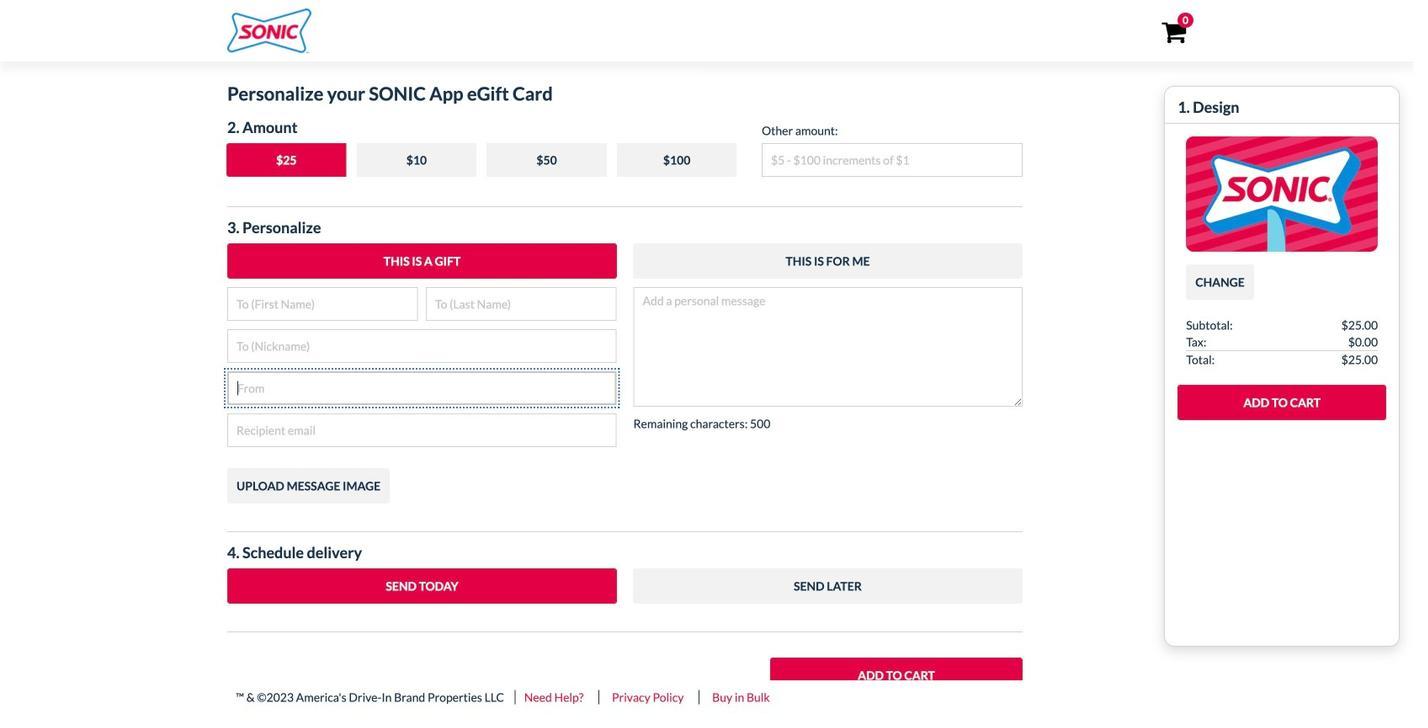 Task type: describe. For each thing, give the bounding box(es) containing it.
From text field
[[227, 371, 617, 405]]

Recipient email text field
[[227, 413, 617, 447]]

cart icon image
[[1162, 22, 1187, 44]]

To (Last Name) text field
[[426, 287, 617, 321]]



Task type: locate. For each thing, give the bounding box(es) containing it.
To (First Name) text field
[[227, 287, 418, 321]]

$5 - $100 increments of $1 text field
[[762, 143, 1023, 177]]

main content
[[215, 76, 1400, 706]]

Add a personal message text field
[[634, 287, 1023, 407]]

sonic logo selected card design image
[[1187, 136, 1379, 252]]

To (Nickname) text field
[[227, 329, 617, 363]]



